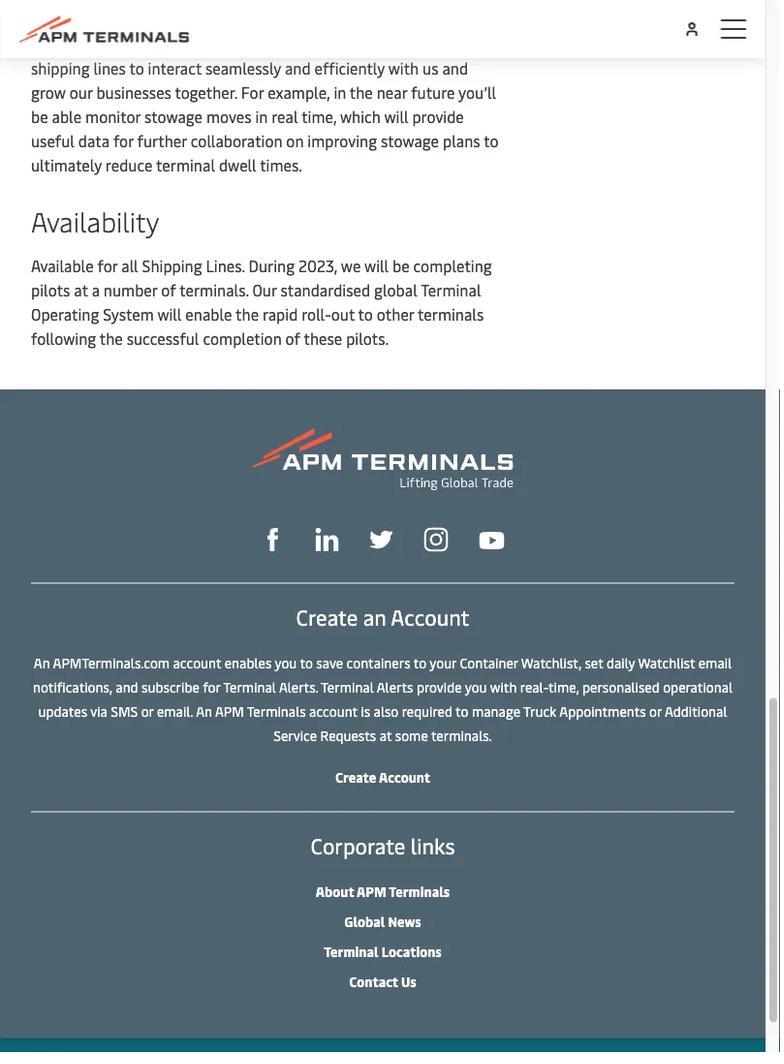 Task type: vqa. For each thing, say whether or not it's contained in the screenshot.
capacity.
no



Task type: locate. For each thing, give the bounding box(es) containing it.
1 vertical spatial is
[[361, 703, 370, 721]]

instagram image
[[424, 528, 448, 552]]

0 vertical spatial the
[[350, 82, 373, 103]]

and right us
[[442, 58, 468, 79]]

0 vertical spatial account
[[173, 654, 221, 673]]

1 horizontal spatial you
[[465, 678, 487, 697]]

at down also
[[380, 727, 392, 745]]

locations
[[382, 943, 442, 962]]

notifications,
[[33, 678, 112, 697]]

in down efficiently
[[334, 82, 346, 103]]

will up successful at the top left of page
[[157, 304, 182, 325]]

a inside available for all shipping lines. during 2023, we will be completing pilots at a number of terminals. our standardised global terminal operating system will enable the rapid roll-out to other terminals following the successful completion of these pilots.
[[92, 280, 100, 301]]

to
[[139, 34, 154, 55], [129, 58, 144, 79], [484, 131, 499, 152], [358, 304, 373, 325], [300, 654, 313, 673], [414, 654, 427, 673], [456, 703, 469, 721]]

at up the operating
[[74, 280, 88, 301]]

1 horizontal spatial the
[[236, 304, 259, 325]]

1 horizontal spatial or
[[650, 703, 662, 721]]

1 vertical spatial the
[[236, 304, 259, 325]]

updates
[[38, 703, 87, 721]]

0 vertical spatial at
[[74, 280, 88, 301]]

terminals up news
[[389, 883, 450, 901]]

with inside our ambition is to provide a range of digital tools that enable shipping lines to interact seamlessly and efficiently with us and grow our businesses together. for example, in the near future you'll be able monitor stowage moves in real time, which will provide useful data for further collaboration on improving stowage plans to ultimately reduce terminal dwell times.
[[388, 58, 419, 79]]

time, inside an apmterminals.com account enables you to save containers to your container watchlist, set daily watchlist email notifications, and subscribe for terminal alerts. terminal alerts provide you with real-time, personalised operational updates via sms or email. an apm terminals account is also required to manage truck appointments or additional service requests at some terminals.
[[549, 678, 579, 697]]

1 or from the left
[[141, 703, 154, 721]]

0 horizontal spatial account
[[173, 654, 221, 673]]

apmterminals.com
[[53, 654, 170, 673]]

1 vertical spatial terminals
[[389, 883, 450, 901]]

1 vertical spatial of
[[161, 280, 176, 301]]

1 horizontal spatial enable
[[406, 34, 452, 55]]

or left additional
[[650, 703, 662, 721]]

account
[[391, 603, 470, 631], [379, 769, 430, 787]]

2 horizontal spatial the
[[350, 82, 373, 103]]

terminals
[[247, 703, 306, 721], [389, 883, 450, 901]]

subscribe
[[142, 678, 200, 697]]

available
[[31, 256, 94, 277]]

will inside our ambition is to provide a range of digital tools that enable shipping lines to interact seamlessly and efficiently with us and grow our businesses together. for example, in the near future you'll be able monitor stowage moves in real time, which will provide useful data for further collaboration on improving stowage plans to ultimately reduce terminal dwell times.
[[384, 107, 409, 127]]

1 horizontal spatial a
[[213, 34, 221, 55]]

future
[[411, 82, 455, 103]]

create down requests
[[335, 769, 376, 787]]

0 horizontal spatial stowage
[[144, 107, 203, 127]]

shape link
[[261, 526, 285, 552]]

manage
[[472, 703, 521, 721]]

corporate links
[[311, 832, 455, 860]]

0 vertical spatial be
[[31, 107, 48, 127]]

us
[[423, 58, 439, 79]]

availability
[[31, 203, 159, 239]]

time, down "example,"
[[302, 107, 337, 127]]

terminals inside an apmterminals.com account enables you to save containers to your container watchlist, set daily watchlist email notifications, and subscribe for terminal alerts. terminal alerts provide you with real-time, personalised operational updates via sms or email. an apm terminals account is also required to manage truck appointments or additional service requests at some terminals.
[[247, 703, 306, 721]]

which
[[340, 107, 381, 127]]

save
[[316, 654, 343, 673]]

news
[[388, 913, 421, 931]]

0 vertical spatial in
[[334, 82, 346, 103]]

linkedin__x28_alt_x29__3_ link
[[316, 526, 339, 552]]

with up manage
[[490, 678, 517, 697]]

1 vertical spatial account
[[309, 703, 358, 721]]

0 vertical spatial with
[[388, 58, 419, 79]]

1 vertical spatial at
[[380, 727, 392, 745]]

0 horizontal spatial at
[[74, 280, 88, 301]]

at
[[74, 280, 88, 301], [380, 727, 392, 745]]

2 vertical spatial of
[[286, 329, 300, 349]]

containers
[[347, 654, 411, 673]]

enable up us
[[406, 34, 452, 55]]

0 horizontal spatial of
[[161, 280, 176, 301]]

and up "example,"
[[285, 58, 311, 79]]

be
[[31, 107, 48, 127], [393, 256, 410, 277]]

you'll
[[459, 82, 496, 103]]

1 vertical spatial enable
[[185, 304, 232, 325]]

to up terminals.
[[456, 703, 469, 721]]

global news link
[[344, 913, 421, 931]]

available for all shipping lines. during 2023, we will be completing pilots at a number of terminals. our standardised global terminal operating system will enable the rapid roll-out to other terminals following the successful completion of these pilots.
[[31, 256, 492, 349]]

time, down 'watchlist,'
[[549, 678, 579, 697]]

will down near
[[384, 107, 409, 127]]

truck
[[523, 703, 557, 721]]

lines
[[93, 58, 126, 79]]

0 horizontal spatial the
[[100, 329, 123, 349]]

0 vertical spatial of
[[268, 34, 283, 55]]

0 horizontal spatial you
[[275, 654, 297, 673]]

0 vertical spatial create
[[296, 603, 358, 631]]

apm down enables
[[215, 703, 244, 721]]

1 vertical spatial create
[[335, 769, 376, 787]]

0 vertical spatial will
[[384, 107, 409, 127]]

personalised
[[583, 678, 660, 697]]

0 vertical spatial apm
[[215, 703, 244, 721]]

an apmterminals.com account enables you to save containers to your container watchlist, set daily watchlist email notifications, and subscribe for terminal alerts. terminal alerts provide you with real-time, personalised operational updates via sms or email. an apm terminals account is also required to manage truck appointments or additional service requests at some terminals.
[[33, 654, 733, 745]]

also
[[374, 703, 399, 721]]

or
[[141, 703, 154, 721], [650, 703, 662, 721]]

a left range
[[213, 34, 221, 55]]

roll-
[[302, 304, 331, 325]]

to right out
[[358, 304, 373, 325]]

1 horizontal spatial is
[[361, 703, 370, 721]]

with up near
[[388, 58, 419, 79]]

be up the 'global'
[[393, 256, 410, 277]]

0 vertical spatial time,
[[302, 107, 337, 127]]

is inside an apmterminals.com account enables you to save containers to your container watchlist, set daily watchlist email notifications, and subscribe for terminal alerts. terminal alerts provide you with real-time, personalised operational updates via sms or email. an apm terminals account is also required to manage truck appointments or additional service requests at some terminals.
[[361, 703, 370, 721]]

be down grow
[[31, 107, 48, 127]]

will right we
[[365, 256, 389, 277]]

1 horizontal spatial at
[[380, 727, 392, 745]]

enable
[[406, 34, 452, 55], [185, 304, 232, 325]]

0 vertical spatial stowage
[[144, 107, 203, 127]]

you down container
[[465, 678, 487, 697]]

1 vertical spatial apm
[[357, 883, 386, 901]]

the up 'completion'
[[236, 304, 259, 325]]

1 horizontal spatial an
[[196, 703, 212, 721]]

1 vertical spatial a
[[92, 280, 100, 301]]

terminals up service
[[247, 703, 306, 721]]

required
[[402, 703, 453, 721]]

0 horizontal spatial with
[[388, 58, 419, 79]]

be inside available for all shipping lines. during 2023, we will be completing pilots at a number of terminals. our standardised global terminal operating system will enable the rapid roll-out to other terminals following the successful completion of these pilots.
[[393, 256, 410, 277]]

for inside our ambition is to provide a range of digital tools that enable shipping lines to interact seamlessly and efficiently with us and grow our businesses together. for example, in the near future you'll be able monitor stowage moves in real time, which will provide useful data for further collaboration on improving stowage plans to ultimately reduce terminal dwell times.
[[113, 131, 134, 152]]

0 horizontal spatial in
[[255, 107, 268, 127]]

our
[[31, 34, 55, 55]]

is left also
[[361, 703, 370, 721]]

1 vertical spatial an
[[196, 703, 212, 721]]

terminal inside available for all shipping lines. during 2023, we will be completing pilots at a number of terminals. our standardised global terminal operating system will enable the rapid roll-out to other terminals following the successful completion of these pilots.
[[421, 280, 481, 301]]

for
[[241, 82, 264, 103]]

1 horizontal spatial apm
[[357, 883, 386, 901]]

0 horizontal spatial be
[[31, 107, 48, 127]]

a
[[213, 34, 221, 55], [92, 280, 100, 301]]

the
[[350, 82, 373, 103], [236, 304, 259, 325], [100, 329, 123, 349]]

us
[[401, 973, 417, 992]]

global news
[[344, 913, 421, 931]]

account down some
[[379, 769, 430, 787]]

0 vertical spatial a
[[213, 34, 221, 55]]

1 horizontal spatial and
[[285, 58, 311, 79]]

of right range
[[268, 34, 283, 55]]

0 vertical spatial is
[[125, 34, 136, 55]]

is up the lines
[[125, 34, 136, 55]]

time,
[[302, 107, 337, 127], [549, 678, 579, 697]]

1 vertical spatial for
[[97, 256, 118, 277]]

for left all
[[97, 256, 118, 277]]

stowage up the further
[[144, 107, 203, 127]]

0 vertical spatial account
[[391, 603, 470, 631]]

and
[[285, 58, 311, 79], [442, 58, 468, 79], [116, 678, 138, 697]]

terminal
[[156, 155, 215, 176]]

global
[[344, 913, 385, 931]]

the down system
[[100, 329, 123, 349]]

you
[[275, 654, 297, 673], [465, 678, 487, 697]]

create for create an account
[[296, 603, 358, 631]]

1 horizontal spatial be
[[393, 256, 410, 277]]

in
[[334, 82, 346, 103], [255, 107, 268, 127]]

reduce
[[106, 155, 153, 176]]

all
[[121, 256, 138, 277]]

1 vertical spatial time,
[[549, 678, 579, 697]]

real
[[272, 107, 298, 127]]

at inside available for all shipping lines. during 2023, we will be completing pilots at a number of terminals. our standardised global terminal operating system will enable the rapid roll-out to other terminals following the successful completion of these pilots.
[[74, 280, 88, 301]]

and inside an apmterminals.com account enables you to save containers to your container watchlist, set daily watchlist email notifications, and subscribe for terminal alerts. terminal alerts provide you with real-time, personalised operational updates via sms or email. an apm terminals account is also required to manage truck appointments or additional service requests at some terminals.
[[116, 678, 138, 697]]

of down shipping
[[161, 280, 176, 301]]

about apm terminals
[[316, 883, 450, 901]]

0 horizontal spatial apm
[[215, 703, 244, 721]]

1 horizontal spatial time,
[[549, 678, 579, 697]]

0 vertical spatial enable
[[406, 34, 452, 55]]

1 vertical spatial with
[[490, 678, 517, 697]]

in left real
[[255, 107, 268, 127]]

operational
[[663, 678, 733, 697]]

0 horizontal spatial enable
[[185, 304, 232, 325]]

create up save
[[296, 603, 358, 631]]

terminal up terminals
[[421, 280, 481, 301]]

create account
[[335, 769, 430, 787]]

the inside our ambition is to provide a range of digital tools that enable shipping lines to interact seamlessly and efficiently with us and grow our businesses together. for example, in the near future you'll be able monitor stowage moves in real time, which will provide useful data for further collaboration on improving stowage plans to ultimately reduce terminal dwell times.
[[350, 82, 373, 103]]

the up the 'which'
[[350, 82, 373, 103]]

account up your
[[391, 603, 470, 631]]

0 vertical spatial for
[[113, 131, 134, 152]]

successful
[[127, 329, 199, 349]]

at inside an apmterminals.com account enables you to save containers to your container watchlist, set daily watchlist email notifications, and subscribe for terminal alerts. terminal alerts provide you with real-time, personalised operational updates via sms or email. an apm terminals account is also required to manage truck appointments or additional service requests at some terminals.
[[380, 727, 392, 745]]

and up sms
[[116, 678, 138, 697]]

0 horizontal spatial time,
[[302, 107, 337, 127]]

an
[[34, 654, 50, 673], [196, 703, 212, 721]]

1 horizontal spatial with
[[490, 678, 517, 697]]

stowage left plans
[[381, 131, 439, 152]]

useful
[[31, 131, 75, 152]]

for up reduce
[[113, 131, 134, 152]]

1 horizontal spatial terminals
[[389, 883, 450, 901]]

apm up the global
[[357, 883, 386, 901]]

0 horizontal spatial terminals
[[247, 703, 306, 721]]

youtube image
[[479, 533, 505, 550]]

enable down terminals. our on the left top of the page
[[185, 304, 232, 325]]

watchlist
[[638, 654, 695, 673]]

for right subscribe
[[203, 678, 220, 697]]

via
[[90, 703, 107, 721]]

tools
[[334, 34, 369, 55]]

provide up interact
[[158, 34, 209, 55]]

0 horizontal spatial is
[[125, 34, 136, 55]]

or right sms
[[141, 703, 154, 721]]

0 horizontal spatial and
[[116, 678, 138, 697]]

for
[[113, 131, 134, 152], [97, 256, 118, 277], [203, 678, 220, 697]]

provide down future
[[412, 107, 464, 127]]

an right email.
[[196, 703, 212, 721]]

linkedin image
[[316, 529, 339, 552]]

contact us
[[349, 973, 417, 992]]

lines.
[[206, 256, 245, 277]]

account
[[173, 654, 221, 673], [309, 703, 358, 721]]

provide down your
[[417, 678, 462, 697]]

you up alerts.
[[275, 654, 297, 673]]

2 vertical spatial for
[[203, 678, 220, 697]]

0 vertical spatial you
[[275, 654, 297, 673]]

apm
[[215, 703, 244, 721], [357, 883, 386, 901]]

account up subscribe
[[173, 654, 221, 673]]

of down rapid
[[286, 329, 300, 349]]

0 vertical spatial terminals
[[247, 703, 306, 721]]

an up notifications,
[[34, 654, 50, 673]]

1 horizontal spatial stowage
[[381, 131, 439, 152]]

0 horizontal spatial or
[[141, 703, 154, 721]]

1 vertical spatial be
[[393, 256, 410, 277]]

of
[[268, 34, 283, 55], [161, 280, 176, 301], [286, 329, 300, 349]]

0 horizontal spatial a
[[92, 280, 100, 301]]

a left number
[[92, 280, 100, 301]]

account up requests
[[309, 703, 358, 721]]

enable inside available for all shipping lines. during 2023, we will be completing pilots at a number of terminals. our standardised global terminal operating system will enable the rapid roll-out to other terminals following the successful completion of these pilots.
[[185, 304, 232, 325]]

2 vertical spatial provide
[[417, 678, 462, 697]]

efficiently
[[315, 58, 385, 79]]

1 horizontal spatial of
[[268, 34, 283, 55]]

0 vertical spatial an
[[34, 654, 50, 673]]



Task type: describe. For each thing, give the bounding box(es) containing it.
your
[[430, 654, 457, 673]]

1 vertical spatial in
[[255, 107, 268, 127]]

create for create account
[[335, 769, 376, 787]]

collaboration
[[191, 131, 283, 152]]

of inside our ambition is to provide a range of digital tools that enable shipping lines to interact seamlessly and efficiently with us and grow our businesses together. for example, in the near future you'll be able monitor stowage moves in real time, which will provide useful data for further collaboration on improving stowage plans to ultimately reduce terminal dwell times.
[[268, 34, 283, 55]]

seamlessly
[[205, 58, 281, 79]]

rapid
[[263, 304, 298, 325]]

terminal down enables
[[223, 678, 276, 697]]

links
[[411, 832, 455, 860]]

that
[[373, 34, 402, 55]]

0 horizontal spatial an
[[34, 654, 50, 673]]

about apm terminals link
[[316, 883, 450, 901]]

fill 44 link
[[370, 526, 393, 552]]

1 vertical spatial you
[[465, 678, 487, 697]]

facebook image
[[261, 529, 285, 552]]

for inside an apmterminals.com account enables you to save containers to your container watchlist, set daily watchlist email notifications, and subscribe for terminal alerts. terminal alerts provide you with real-time, personalised operational updates via sms or email. an apm terminals account is also required to manage truck appointments or additional service requests at some terminals.
[[203, 678, 220, 697]]

service
[[274, 727, 317, 745]]

example,
[[268, 82, 330, 103]]

to left your
[[414, 654, 427, 673]]

number
[[104, 280, 157, 301]]

to inside available for all shipping lines. during 2023, we will be completing pilots at a number of terminals. our standardised global terminal operating system will enable the rapid roll-out to other terminals following the successful completion of these pilots.
[[358, 304, 373, 325]]

grow
[[31, 82, 66, 103]]

ambition
[[59, 34, 121, 55]]

alerts
[[377, 678, 413, 697]]

contact
[[349, 973, 398, 992]]

plans
[[443, 131, 480, 152]]

dwell
[[219, 155, 257, 176]]

terminals.
[[431, 727, 492, 745]]

2 horizontal spatial and
[[442, 58, 468, 79]]

enables
[[225, 654, 272, 673]]

we
[[341, 256, 361, 277]]

apmt footer logo image
[[253, 429, 513, 491]]

an
[[363, 603, 386, 631]]

terminal locations
[[324, 943, 442, 962]]

and for to
[[116, 678, 138, 697]]

be inside our ambition is to provide a range of digital tools that enable shipping lines to interact seamlessly and efficiently with us and grow our businesses together. for example, in the near future you'll be able monitor stowage moves in real time, which will provide useful data for further collaboration on improving stowage plans to ultimately reduce terminal dwell times.
[[31, 107, 48, 127]]

watchlist,
[[521, 654, 582, 673]]

moves
[[206, 107, 252, 127]]

create an account
[[296, 603, 470, 631]]

out
[[331, 304, 355, 325]]

1 vertical spatial account
[[379, 769, 430, 787]]

requests
[[320, 727, 376, 745]]

improving
[[308, 131, 377, 152]]

terminal down the global
[[324, 943, 379, 962]]

2 horizontal spatial of
[[286, 329, 300, 349]]

1 vertical spatial stowage
[[381, 131, 439, 152]]

digital
[[287, 34, 331, 55]]

and for digital
[[285, 58, 311, 79]]

monitor
[[85, 107, 141, 127]]

set
[[585, 654, 604, 673]]

1 horizontal spatial account
[[309, 703, 358, 721]]

1 horizontal spatial in
[[334, 82, 346, 103]]

apm inside an apmterminals.com account enables you to save containers to your container watchlist, set daily watchlist email notifications, and subscribe for terminal alerts. terminal alerts provide you with real-time, personalised operational updates via sms or email. an apm terminals account is also required to manage truck appointments or additional service requests at some terminals.
[[215, 703, 244, 721]]

these
[[304, 329, 342, 349]]

2 vertical spatial will
[[157, 304, 182, 325]]

a inside our ambition is to provide a range of digital tools that enable shipping lines to interact seamlessly and efficiently with us and grow our businesses together. for example, in the near future you'll be able monitor stowage moves in real time, which will provide useful data for further collaboration on improving stowage plans to ultimately reduce terminal dwell times.
[[213, 34, 221, 55]]

on
[[286, 131, 304, 152]]

enable inside our ambition is to provide a range of digital tools that enable shipping lines to interact seamlessly and efficiently with us and grow our businesses together. for example, in the near future you'll be able monitor stowage moves in real time, which will provide useful data for further collaboration on improving stowage plans to ultimately reduce terminal dwell times.
[[406, 34, 452, 55]]

time, inside our ambition is to provide a range of digital tools that enable shipping lines to interact seamlessly and efficiently with us and grow our businesses together. for example, in the near future you'll be able monitor stowage moves in real time, which will provide useful data for further collaboration on improving stowage plans to ultimately reduce terminal dwell times.
[[302, 107, 337, 127]]

shipping
[[31, 58, 90, 79]]

following
[[31, 329, 96, 349]]

data
[[78, 131, 110, 152]]

pilots.
[[346, 329, 388, 349]]

pilots
[[31, 280, 70, 301]]

range
[[225, 34, 264, 55]]

1 vertical spatial provide
[[412, 107, 464, 127]]

businesses
[[96, 82, 171, 103]]

operating
[[31, 304, 99, 325]]

create account link
[[335, 769, 430, 787]]

able
[[52, 107, 82, 127]]

global
[[374, 280, 418, 301]]

to up businesses
[[129, 58, 144, 79]]

appointments
[[560, 703, 646, 721]]

instagram link
[[424, 526, 448, 552]]

additional
[[665, 703, 728, 721]]

with inside an apmterminals.com account enables you to save containers to your container watchlist, set daily watchlist email notifications, and subscribe for terminal alerts. terminal alerts provide you with real-time, personalised operational updates via sms or email. an apm terminals account is also required to manage truck appointments or additional service requests at some terminals.
[[490, 678, 517, 697]]

sms
[[111, 703, 138, 721]]

terminals
[[418, 304, 484, 325]]

is inside our ambition is to provide a range of digital tools that enable shipping lines to interact seamlessly and efficiently with us and grow our businesses together. for example, in the near future you'll be able monitor stowage moves in real time, which will provide useful data for further collaboration on improving stowage plans to ultimately reduce terminal dwell times.
[[125, 34, 136, 55]]

terminal locations link
[[324, 943, 442, 962]]

our ambition is to provide a range of digital tools that enable shipping lines to interact seamlessly and efficiently with us and grow our businesses together. for example, in the near future you'll be able monitor stowage moves in real time, which will provide useful data for further collaboration on improving stowage plans to ultimately reduce terminal dwell times.
[[31, 34, 499, 176]]

alerts.
[[279, 678, 318, 697]]

ultimately
[[31, 155, 102, 176]]

times.
[[260, 155, 302, 176]]

further
[[137, 131, 187, 152]]

to right plans
[[484, 131, 499, 152]]

other
[[377, 304, 414, 325]]

terminal down save
[[321, 678, 374, 697]]

interact
[[148, 58, 202, 79]]

corporate
[[311, 832, 406, 860]]

1 vertical spatial will
[[365, 256, 389, 277]]

for inside available for all shipping lines. during 2023, we will be completing pilots at a number of terminals. our standardised global terminal operating system will enable the rapid roll-out to other terminals following the successful completion of these pilots.
[[97, 256, 118, 277]]

near
[[377, 82, 407, 103]]

email
[[699, 654, 732, 673]]

2023,
[[299, 256, 337, 277]]

some
[[395, 727, 428, 745]]

2 or from the left
[[650, 703, 662, 721]]

to left save
[[300, 654, 313, 673]]

terminals. our
[[180, 280, 277, 301]]

real-
[[520, 678, 549, 697]]

twitter image
[[370, 529, 393, 552]]

standardised
[[281, 280, 370, 301]]

completion
[[203, 329, 282, 349]]

about
[[316, 883, 354, 901]]

to up interact
[[139, 34, 154, 55]]

0 vertical spatial provide
[[158, 34, 209, 55]]

provide inside an apmterminals.com account enables you to save containers to your container watchlist, set daily watchlist email notifications, and subscribe for terminal alerts. terminal alerts provide you with real-time, personalised operational updates via sms or email. an apm terminals account is also required to manage truck appointments or additional service requests at some terminals.
[[417, 678, 462, 697]]

2 vertical spatial the
[[100, 329, 123, 349]]

daily
[[607, 654, 635, 673]]

our
[[70, 82, 93, 103]]

email.
[[157, 703, 193, 721]]



